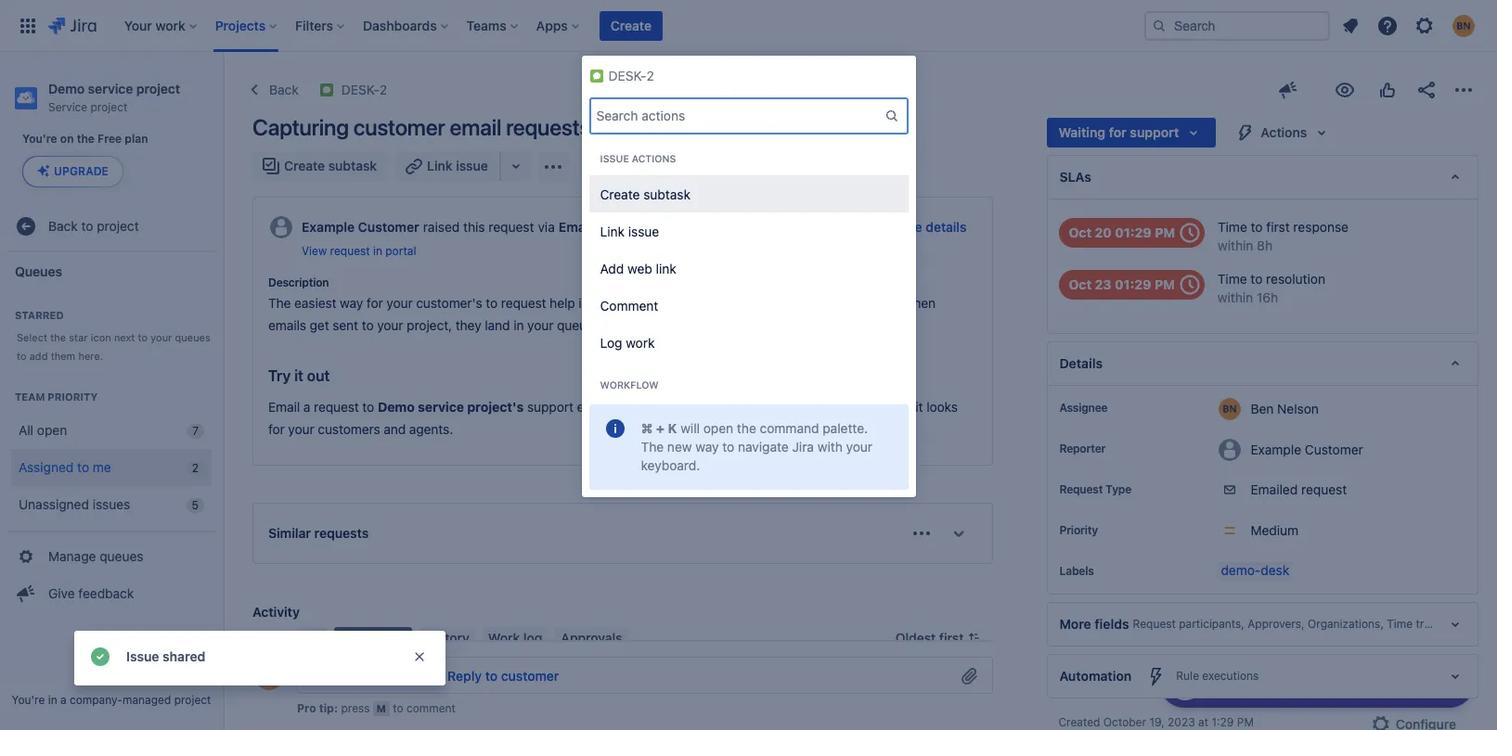 Task type: vqa. For each thing, say whether or not it's contained in the screenshot.
moved
no



Task type: describe. For each thing, give the bounding box(es) containing it.
starred group
[[7, 290, 215, 371]]

0 horizontal spatial link issue button
[[396, 151, 501, 181]]

the down the but
[[293, 724, 313, 731]]

0 vertical spatial link
[[427, 158, 453, 174]]

1 horizontal spatial 2
[[380, 82, 387, 97]]

0 horizontal spatial customer
[[354, 114, 445, 140]]

actions
[[632, 153, 676, 164]]

pm right the 20
[[1155, 225, 1176, 240]]

will
[[681, 421, 700, 436]]

newest first image
[[968, 631, 983, 646]]

first inside button
[[940, 630, 964, 646]]

request up like in the left of the page
[[713, 295, 758, 311]]

wait,
[[317, 702, 345, 718]]

hide details button
[[883, 213, 978, 242]]

open for all
[[37, 422, 67, 438]]

time to resolution within 16h
[[1218, 271, 1326, 306]]

to down upgrade
[[81, 218, 93, 234]]

in inside the "the easiest way for your customer's to request help is by sending an email request to your service project. when emails get sent to your project, they land in your queue as a request (just like this one)."
[[514, 318, 524, 333]]

their
[[475, 724, 502, 731]]

your down help
[[528, 318, 554, 333]]

request up work in the top left of the page
[[625, 318, 670, 333]]

demo basics pretend to be a customer
[[1215, 666, 1367, 697]]

1 vertical spatial 2023
[[1168, 716, 1196, 730]]

to inside the demo basics pretend to be a customer
[[1266, 682, 1278, 697]]

issue actions
[[600, 153, 676, 164]]

add for add web link
[[600, 260, 624, 276]]

to inside 'time to first response within 8h'
[[1251, 219, 1263, 235]]

1 vertical spatial 19,
[[1150, 716, 1165, 730]]

queues inside the select the star icon next to your queues to add them here.
[[175, 331, 211, 344]]

to inside but wait, the conversation is only just getting started. for your customers, getting in touch is as easy as responding to the notification they receive in their email inbox.
[[979, 702, 991, 718]]

+
[[656, 421, 665, 436]]

8h
[[1257, 238, 1273, 254]]

clockicon image for oct 20 01:29 pm
[[1176, 218, 1205, 248]]

slas
[[1060, 169, 1092, 185]]

give feedback image
[[1278, 79, 1300, 101]]

oldest first button
[[885, 628, 994, 650]]

0 vertical spatial create subtask
[[284, 158, 377, 174]]

priority inside group
[[48, 391, 98, 403]]

address
[[612, 399, 659, 415]]

desk-2 inside dialog
[[609, 68, 654, 84]]

oct 23 01:29 pm
[[1069, 277, 1175, 293]]

capturing
[[253, 114, 349, 140]]

your inside but wait, the conversation is only just getting started. for your customers, getting in touch is as easy as responding to the notification they receive in their email inbox.
[[635, 702, 661, 718]]

way inside the "the easiest way for your customer's to request help is by sending an email request to your service project. when emails get sent to your project, they land in your queue as a request (just like this one)."
[[340, 295, 363, 311]]

menu bar containing all
[[297, 628, 632, 650]]

a inside the "the easiest way for your customer's to request help is by sending an email request to your service project. when emails get sent to your project, they land in your queue as a request (just like this one)."
[[615, 318, 622, 333]]

within 16h button
[[1218, 289, 1279, 307]]

reply
[[448, 669, 482, 685]]

team priority group
[[7, 371, 215, 531]]

pm up started.
[[572, 676, 592, 692]]

0 horizontal spatial issue
[[456, 158, 488, 174]]

way inside will open the command palette. the new way to navigate jira with your keyboard.
[[696, 439, 719, 455]]

select the star icon next to your queues to add them here.
[[17, 331, 211, 362]]

star
[[69, 331, 88, 344]]

history
[[425, 630, 470, 646]]

add internal note button
[[298, 663, 426, 692]]

Search field
[[1145, 11, 1331, 40]]

comment
[[600, 298, 659, 313]]

your up one).
[[777, 295, 803, 311]]

0 vertical spatial 19,
[[473, 676, 490, 692]]

request left via
[[489, 219, 534, 235]]

example customer raised this request via email
[[302, 219, 593, 235]]

out
[[307, 368, 330, 384]]

request up 'land'
[[501, 295, 546, 311]]

responding
[[908, 702, 975, 718]]

all open
[[19, 422, 67, 438]]

log work button
[[589, 324, 909, 361]]

view
[[302, 244, 327, 258]]

project down 'shared'
[[174, 694, 211, 708]]

1 horizontal spatial link issue
[[600, 223, 660, 239]]

within inside 'time to first response within 8h'
[[1218, 238, 1254, 254]]

to inside the ) to see how it looks for your customers and agents.
[[848, 399, 860, 415]]

description
[[268, 276, 329, 290]]

created october 19, 2023 at 1:29 pm
[[1059, 716, 1254, 730]]

(just
[[674, 318, 700, 333]]

demo for demo service project
[[48, 81, 85, 97]]

slas element
[[1048, 155, 1479, 200]]

me
[[93, 459, 111, 475]]

desk@nelsonb.atlassian.net link
[[671, 399, 836, 415]]

0 vertical spatial email
[[559, 219, 593, 235]]

queues inside button
[[100, 548, 144, 564]]

open for will
[[704, 421, 734, 436]]

0 vertical spatial at
[[528, 676, 540, 692]]

profile image of ben nelson image
[[254, 661, 284, 691]]

here.
[[78, 350, 103, 362]]

a down try it out
[[304, 399, 310, 415]]

managed
[[123, 694, 171, 708]]

1 vertical spatial october
[[1104, 716, 1147, 730]]

request
[[1060, 483, 1103, 497]]

log
[[600, 335, 623, 351]]

only
[[464, 702, 488, 718]]

support
[[527, 399, 574, 415]]

command
[[760, 421, 819, 436]]

success image
[[89, 646, 111, 669]]

history button
[[420, 628, 475, 650]]

fields
[[1095, 617, 1130, 632]]

create subtask inside dialog
[[600, 186, 691, 202]]

project up plan at the top of the page
[[136, 81, 180, 97]]

demo-desk link
[[1218, 563, 1294, 581]]

is inside the "the easiest way for your customer's to request help is by sending an email request to your service project. when emails get sent to your project, they land in your queue as a request (just like this one)."
[[579, 295, 588, 311]]

emails
[[268, 318, 306, 333]]

time for time to resolution within 16h
[[1218, 271, 1248, 287]]

issues
[[93, 496, 130, 512]]

add web link button
[[589, 250, 909, 287]]

next
[[114, 331, 135, 344]]

to right m
[[393, 702, 404, 716]]

1 horizontal spatial 1:29
[[1212, 716, 1235, 730]]

customers,
[[664, 702, 730, 718]]

customer's
[[416, 295, 482, 311]]

1 horizontal spatial link issue button
[[589, 213, 909, 250]]

comment
[[407, 702, 456, 716]]

pro
[[297, 702, 316, 716]]

to up customers
[[363, 399, 374, 415]]

service request image
[[589, 69, 604, 84]]

issue for issue actions
[[600, 153, 629, 164]]

the for you're on the free plan
[[77, 132, 95, 146]]

the inside the select the star icon next to your queues to add them here.
[[50, 331, 66, 344]]

desk
[[1261, 563, 1290, 579]]

0 vertical spatial october
[[420, 676, 469, 692]]

service inside demo service project service project
[[88, 81, 133, 97]]

0 vertical spatial subtask
[[329, 158, 377, 174]]

customer inside the demo basics pretend to be a customer
[[1311, 682, 1367, 697]]

resolution
[[1267, 271, 1326, 287]]

show image
[[945, 519, 974, 549]]

assigned to me
[[19, 459, 111, 475]]

clockicon image for oct 23 01:29 pm
[[1175, 270, 1205, 300]]

back for back
[[269, 82, 299, 97]]

for inside the ) to see how it looks for your customers and agents.
[[268, 422, 285, 437]]

your up project,
[[387, 295, 413, 311]]

0 vertical spatial it
[[294, 368, 304, 384]]

reply to customer button
[[437, 663, 571, 692]]

customer inside button
[[501, 669, 559, 685]]

back for back to project
[[48, 218, 78, 234]]

in left touch
[[779, 702, 790, 718]]

first inside 'time to first response within 8h'
[[1267, 219, 1290, 235]]

be
[[1282, 682, 1297, 697]]

0 horizontal spatial desk-
[[341, 82, 380, 97]]

2 getting from the left
[[734, 702, 776, 718]]

and
[[384, 422, 406, 437]]

shared
[[163, 649, 206, 665]]

response
[[1294, 219, 1349, 235]]

example
[[302, 219, 355, 235]]

(
[[663, 399, 668, 415]]

project up free
[[91, 100, 128, 114]]

in down only
[[462, 724, 472, 731]]

upgrade
[[54, 164, 109, 178]]

link
[[656, 260, 677, 276]]

reporter
[[1060, 442, 1106, 456]]

to inside button
[[485, 669, 498, 685]]

your left project,
[[377, 318, 403, 333]]

Actions menu: DESK-2 field
[[591, 99, 884, 133]]

to up one).
[[761, 295, 773, 311]]

01:29 for 23
[[1115, 277, 1152, 293]]

desk- inside dialog
[[609, 68, 647, 84]]

starred
[[15, 309, 64, 321]]

log
[[524, 630, 543, 646]]

all button
[[300, 628, 327, 650]]

0 horizontal spatial link issue
[[427, 158, 488, 174]]

1 horizontal spatial priority
[[1060, 524, 1098, 538]]

just
[[492, 702, 513, 718]]

land
[[485, 318, 510, 333]]

navigate
[[738, 439, 789, 455]]

1 vertical spatial requests
[[314, 526, 369, 541]]

you're for you're in a company-managed project
[[12, 694, 45, 708]]

for inside the "the easiest way for your customer's to request help is by sending an email request to your service project. when emails get sent to your project, they land in your queue as a request (just like this one)."
[[367, 295, 383, 311]]

icon
[[91, 331, 111, 344]]

pm right 23
[[1155, 277, 1175, 293]]

back to project link
[[7, 208, 215, 245]]

request type
[[1060, 483, 1132, 497]]

them
[[51, 350, 75, 362]]

1 horizontal spatial create subtask button
[[589, 175, 909, 213]]

get
[[310, 318, 329, 333]]

primary element
[[11, 0, 1145, 52]]

easy
[[860, 702, 888, 718]]

within inside the time to resolution within 16h
[[1218, 290, 1254, 306]]

they inside but wait, the conversation is only just getting started. for your customers, getting in touch is as easy as responding to the notification they receive in their email inbox.
[[386, 724, 412, 731]]

show:
[[253, 630, 289, 646]]

add attachment image
[[960, 666, 982, 688]]

similar
[[268, 526, 311, 541]]

1 vertical spatial create
[[284, 158, 325, 174]]

5
[[192, 499, 199, 513]]



Task type: locate. For each thing, give the bounding box(es) containing it.
19, up only
[[473, 676, 490, 692]]

1 vertical spatial 1:29
[[1212, 716, 1235, 730]]

they left 'land'
[[456, 318, 482, 333]]

service
[[88, 81, 133, 97], [806, 295, 849, 311], [418, 399, 464, 415]]

issue left 'shared'
[[126, 649, 159, 665]]

demo inside demo service project service project
[[48, 81, 85, 97]]

0 vertical spatial time
[[1218, 219, 1248, 235]]

0 horizontal spatial demo
[[48, 81, 85, 97]]

subtask inside dialog
[[644, 186, 691, 202]]

a left company-
[[60, 694, 67, 708]]

the inside the "the easiest way for your customer's to request help is by sending an email request to your service project. when emails get sent to your project, they land in your queue as a request (just like this one)."
[[268, 295, 291, 311]]

0 horizontal spatial back
[[48, 218, 78, 234]]

oct for oct 23 01:29 pm
[[1069, 277, 1092, 293]]

request
[[489, 219, 534, 235], [330, 244, 370, 258], [501, 295, 546, 311], [713, 295, 758, 311], [625, 318, 670, 333], [314, 399, 359, 415], [1302, 482, 1348, 498]]

pretend
[[1215, 682, 1263, 697]]

k
[[668, 421, 677, 436]]

as right easy
[[891, 702, 905, 718]]

the up the them
[[50, 331, 66, 344]]

20
[[1095, 225, 1112, 240]]

2 horizontal spatial customer
[[1311, 682, 1367, 697]]

clockicon image left within 8h button
[[1176, 218, 1205, 248]]

project down upgrade
[[97, 218, 139, 234]]

dialog
[[582, 56, 916, 498]]

for down try
[[268, 422, 285, 437]]

pm down pretend
[[1238, 716, 1254, 730]]

1:29
[[543, 676, 569, 692], [1212, 716, 1235, 730]]

in
[[373, 244, 382, 258], [514, 318, 524, 333], [48, 694, 57, 708], [779, 702, 790, 718], [462, 724, 472, 731]]

your right the "for"
[[635, 702, 661, 718]]

1 vertical spatial oct
[[1069, 277, 1092, 293]]

group containing manage queues
[[7, 531, 215, 618]]

request inside 'link'
[[330, 244, 370, 258]]

0 vertical spatial requests
[[506, 114, 591, 140]]

subtask down capturing
[[329, 158, 377, 174]]

0 horizontal spatial is
[[451, 702, 460, 718]]

the up notification
[[348, 702, 368, 718]]

create inside primary element
[[611, 17, 652, 33]]

a inside the demo basics pretend to be a customer
[[1300, 682, 1307, 697]]

2 horizontal spatial as
[[891, 702, 905, 718]]

your inside the ) to see how it looks for your customers and agents.
[[288, 422, 314, 437]]

comments button
[[334, 628, 412, 650]]

1 horizontal spatial requests
[[506, 114, 591, 140]]

log work
[[600, 335, 655, 351]]

1 getting from the left
[[517, 702, 559, 718]]

receive
[[415, 724, 458, 731]]

service
[[48, 100, 87, 114]]

0 horizontal spatial 2023
[[493, 676, 525, 692]]

0 vertical spatial 2023
[[493, 676, 525, 692]]

demo for demo basics
[[1215, 666, 1247, 680]]

comments
[[340, 630, 407, 646]]

a right be
[[1300, 682, 1307, 697]]

add left web
[[600, 260, 624, 276]]

details element
[[1048, 342, 1479, 386]]

0 horizontal spatial desk-2
[[341, 82, 387, 97]]

search image
[[884, 109, 899, 123]]

type
[[1106, 483, 1132, 497]]

one).
[[752, 318, 782, 333]]

email inside the "the easiest way for your customer's to request help is by sending an email request to your service project. when emails get sent to your project, they land in your queue as a request (just like this one)."
[[678, 295, 709, 311]]

time to first response within 8h
[[1218, 219, 1349, 254]]

service up agents.
[[418, 399, 464, 415]]

desk-2 right service request icon
[[609, 68, 654, 84]]

1 vertical spatial for
[[268, 422, 285, 437]]

you're for you're on the free plan
[[22, 132, 57, 146]]

way up sent
[[340, 295, 363, 311]]

open inside will open the command palette. the new way to navigate jira with your keyboard.
[[704, 421, 734, 436]]

oct left 23
[[1069, 277, 1092, 293]]

1 vertical spatial the
[[641, 439, 664, 455]]

1 horizontal spatial link
[[600, 223, 625, 239]]

executions
[[1203, 670, 1259, 683]]

to right )
[[848, 399, 860, 415]]

the inside will open the command palette. the new way to navigate jira with your keyboard.
[[641, 439, 664, 455]]

it right try
[[294, 368, 304, 384]]

in right 'land'
[[514, 318, 524, 333]]

1 horizontal spatial way
[[696, 439, 719, 455]]

all inside button
[[306, 630, 321, 646]]

2 vertical spatial service
[[418, 399, 464, 415]]

web
[[628, 260, 653, 276]]

demo-desk
[[1221, 563, 1290, 579]]

to inside the time to resolution within 16h
[[1251, 271, 1263, 287]]

0 vertical spatial link issue
[[427, 158, 488, 174]]

all for all open
[[19, 422, 34, 438]]

1 horizontal spatial demo
[[378, 399, 415, 415]]

time inside the time to resolution within 16h
[[1218, 271, 1248, 287]]

1 vertical spatial priority
[[1060, 524, 1098, 538]]

when
[[902, 295, 936, 311]]

company-
[[70, 694, 123, 708]]

1 oct from the top
[[1069, 225, 1092, 240]]

oct left the 20
[[1069, 225, 1092, 240]]

how
[[888, 399, 913, 415]]

01:29
[[1115, 225, 1152, 240], [1115, 277, 1152, 293]]

dialog containing desk-2
[[582, 56, 916, 498]]

1 horizontal spatial service
[[418, 399, 464, 415]]

search image
[[1152, 18, 1167, 33]]

jira image
[[48, 14, 96, 37], [48, 14, 96, 37]]

at down 'log'
[[528, 676, 540, 692]]

1 vertical spatial link issue button
[[589, 213, 909, 250]]

a up log
[[615, 318, 622, 333]]

1 horizontal spatial customer
[[501, 669, 559, 685]]

to right sent
[[362, 318, 374, 333]]

as left easy
[[843, 702, 857, 718]]

the for will open the command palette. the new way to navigate jira with your keyboard.
[[737, 421, 757, 436]]

customer down desk-2 link at the top
[[354, 114, 445, 140]]

0 horizontal spatial this
[[463, 219, 485, 235]]

palette.
[[823, 421, 868, 436]]

pm
[[1155, 225, 1176, 240], [1155, 277, 1175, 293], [572, 676, 592, 692], [1238, 716, 1254, 730]]

conversation
[[371, 702, 447, 718]]

2023 down rule
[[1168, 716, 1196, 730]]

queues
[[175, 331, 211, 344], [100, 548, 144, 564]]

october 19, 2023 at 1:29 pm
[[420, 676, 592, 692]]

capturing customer email requests
[[253, 114, 591, 140]]

0 horizontal spatial they
[[386, 724, 412, 731]]

within 8h button
[[1218, 237, 1273, 255]]

1 horizontal spatial email
[[559, 219, 593, 235]]

issue inside dialog
[[629, 223, 660, 239]]

manage
[[48, 548, 96, 564]]

add inside button
[[600, 260, 624, 276]]

project,
[[407, 318, 452, 333]]

will open the command palette. the new way to navigate jira with your keyboard.
[[641, 421, 873, 474]]

is left only
[[451, 702, 460, 718]]

clockicon image
[[1176, 218, 1205, 248], [1175, 270, 1205, 300]]

0 horizontal spatial subtask
[[329, 158, 377, 174]]

)
[[840, 399, 845, 415]]

approvals button
[[556, 628, 628, 650]]

time
[[1218, 219, 1248, 235], [1218, 271, 1248, 287]]

to up 'land'
[[486, 295, 498, 311]]

tip:
[[319, 702, 338, 716]]

the right on
[[77, 132, 95, 146]]

link issue down capturing customer email requests
[[427, 158, 488, 174]]

create subtask
[[284, 158, 377, 174], [600, 186, 691, 202]]

0 vertical spatial 1:29
[[543, 676, 569, 692]]

oldest
[[896, 630, 936, 646]]

1 vertical spatial first
[[940, 630, 964, 646]]

1 vertical spatial email
[[268, 399, 300, 415]]

desk- up capturing
[[341, 82, 380, 97]]

email right via
[[559, 219, 593, 235]]

) to see how it looks for your customers and agents.
[[268, 399, 962, 437]]

similar requests
[[268, 526, 369, 541]]

0 horizontal spatial 1:29
[[543, 676, 569, 692]]

2 inside team priority group
[[192, 461, 199, 475]]

add inside button
[[309, 669, 334, 685]]

0 vertical spatial first
[[1267, 219, 1290, 235]]

1 vertical spatial clockicon image
[[1175, 270, 1205, 300]]

like
[[704, 318, 724, 333]]

to up "within 16h" button
[[1251, 271, 1263, 287]]

request up customers
[[314, 399, 359, 415]]

the for but wait, the conversation is only just getting started. for your customers, getting in touch is as easy as responding to the notification they receive in their email inbox.
[[348, 702, 368, 718]]

1 vertical spatial at
[[1199, 716, 1209, 730]]

01:29 for 20
[[1115, 225, 1152, 240]]

1 vertical spatial demo
[[378, 399, 415, 415]]

queue
[[557, 318, 594, 333]]

workflow
[[600, 380, 659, 391]]

0 horizontal spatial add
[[309, 669, 334, 685]]

1 vertical spatial back
[[48, 218, 78, 234]]

agents.
[[409, 422, 453, 437]]

work log
[[488, 630, 543, 646]]

priority down the them
[[48, 391, 98, 403]]

to inside team priority group
[[77, 459, 89, 475]]

7
[[192, 424, 199, 438]]

0 vertical spatial demo
[[48, 81, 85, 97]]

manage queues
[[48, 548, 144, 564]]

1 horizontal spatial as
[[843, 702, 857, 718]]

customer
[[354, 114, 445, 140], [501, 669, 559, 685], [1311, 682, 1367, 697]]

1 horizontal spatial 2023
[[1168, 716, 1196, 730]]

1 vertical spatial service
[[806, 295, 849, 311]]

getting left touch
[[734, 702, 776, 718]]

pro tip: press m to comment
[[297, 702, 456, 716]]

october
[[420, 676, 469, 692], [1104, 716, 1147, 730]]

october up comment
[[420, 676, 469, 692]]

dismiss image
[[412, 650, 427, 665]]

it inside the ) to see how it looks for your customers and agents.
[[916, 399, 924, 415]]

1 horizontal spatial they
[[456, 318, 482, 333]]

help
[[550, 295, 575, 311]]

team
[[15, 391, 45, 403]]

add
[[29, 350, 48, 362]]

issue left the actions
[[600, 153, 629, 164]]

back up queues
[[48, 218, 78, 234]]

2 oct from the top
[[1069, 277, 1092, 293]]

jira
[[793, 439, 814, 455]]

0 vertical spatial this
[[463, 219, 485, 235]]

1 horizontal spatial create subtask
[[600, 186, 691, 202]]

link issue button down capturing customer email requests
[[396, 151, 501, 181]]

notification
[[316, 724, 382, 731]]

request right emailed
[[1302, 482, 1348, 498]]

more fields element
[[1048, 603, 1479, 647]]

0 horizontal spatial create subtask
[[284, 158, 377, 174]]

at down rule executions
[[1199, 716, 1209, 730]]

touch
[[793, 702, 827, 718]]

0 horizontal spatial at
[[528, 676, 540, 692]]

group
[[7, 531, 215, 618]]

2 01:29 from the top
[[1115, 277, 1152, 293]]

to inside will open the command palette. the new way to navigate jira with your keyboard.
[[723, 439, 735, 455]]

1 01:29 from the top
[[1115, 225, 1152, 240]]

2 vertical spatial create
[[600, 186, 640, 202]]

first up 8h
[[1267, 219, 1290, 235]]

link up 'add web link'
[[600, 223, 625, 239]]

1 horizontal spatial at
[[1199, 716, 1209, 730]]

1 vertical spatial add
[[309, 669, 334, 685]]

0 horizontal spatial october
[[420, 676, 469, 692]]

1 horizontal spatial queues
[[175, 331, 211, 344]]

open inside team priority group
[[37, 422, 67, 438]]

0 horizontal spatial create subtask button
[[253, 151, 388, 181]]

unassigned
[[19, 496, 89, 512]]

1 vertical spatial this
[[727, 318, 749, 333]]

⌘
[[641, 421, 653, 436]]

19, right created
[[1150, 716, 1165, 730]]

0 vertical spatial you're
[[22, 132, 57, 146]]

time inside 'time to first response within 8h'
[[1218, 219, 1248, 235]]

0 vertical spatial all
[[19, 422, 34, 438]]

see
[[863, 399, 885, 415]]

service inside the "the easiest way for your customer's to request help is by sending an email request to your service project. when emails get sent to your project, they land in your queue as a request (just like this one)."
[[806, 295, 849, 311]]

2 down create button
[[647, 68, 654, 84]]

but
[[293, 702, 314, 718]]

clockicon image left "within 16h" button
[[1175, 270, 1205, 300]]

way down will
[[696, 439, 719, 455]]

2 up capturing customer email requests
[[380, 82, 387, 97]]

automation element
[[1048, 655, 1479, 699]]

give feedback button
[[7, 576, 215, 613]]

oct
[[1069, 225, 1092, 240], [1069, 277, 1092, 293]]

for down view request in portal 'link'
[[367, 295, 383, 311]]

subtask down the actions
[[644, 186, 691, 202]]

the down desk@nelsonb.atlassian.net
[[737, 421, 757, 436]]

0 horizontal spatial 2
[[192, 461, 199, 475]]

approvals
[[561, 630, 623, 646]]

0 vertical spatial issue
[[456, 158, 488, 174]]

an
[[660, 295, 675, 311]]

create subtask down capturing
[[284, 158, 377, 174]]

queues right next
[[175, 331, 211, 344]]

create
[[611, 17, 652, 33], [284, 158, 325, 174], [600, 186, 640, 202]]

it
[[294, 368, 304, 384], [916, 399, 924, 415]]

2023 up 'just'
[[493, 676, 525, 692]]

back up capturing
[[269, 82, 299, 97]]

0 vertical spatial way
[[340, 295, 363, 311]]

all for all
[[306, 630, 321, 646]]

all down team
[[19, 422, 34, 438]]

1 horizontal spatial getting
[[734, 702, 776, 718]]

is left by on the left top of the page
[[579, 295, 588, 311]]

2 horizontal spatial 2
[[647, 68, 654, 84]]

1 vertical spatial subtask
[[644, 186, 691, 202]]

as up log
[[598, 318, 611, 333]]

0 horizontal spatial priority
[[48, 391, 98, 403]]

1 vertical spatial all
[[306, 630, 321, 646]]

0 vertical spatial add
[[600, 260, 624, 276]]

link issue up 'add web link'
[[600, 223, 660, 239]]

to down the add attachment icon
[[979, 702, 991, 718]]

your left customers
[[288, 422, 314, 437]]

1 horizontal spatial add
[[600, 260, 624, 276]]

to right next
[[138, 331, 148, 344]]

issue for issue shared
[[126, 649, 159, 665]]

time up within 8h button
[[1218, 219, 1248, 235]]

2 horizontal spatial is
[[830, 702, 840, 718]]

for
[[367, 295, 383, 311], [268, 422, 285, 437]]

01:29 right the 20
[[1115, 225, 1152, 240]]

0 horizontal spatial 19,
[[473, 676, 490, 692]]

add for add internal note
[[309, 669, 334, 685]]

assignee
[[1060, 401, 1108, 415]]

2 vertical spatial demo
[[1215, 666, 1247, 680]]

0 horizontal spatial way
[[340, 295, 363, 311]]

the easiest way for your customer's to request help is by sending an email request to your service project. when emails get sent to your project, they land in your queue as a request (just like this one).
[[268, 295, 939, 333]]

issue down capturing customer email requests
[[456, 158, 488, 174]]

activity
[[253, 604, 300, 620]]

desk-2 up capturing customer email requests
[[341, 82, 387, 97]]

close image
[[1442, 675, 1457, 690]]

comment button
[[589, 287, 909, 324]]

emailed
[[1251, 482, 1298, 498]]

2 horizontal spatial demo
[[1215, 666, 1247, 680]]

1 horizontal spatial open
[[704, 421, 734, 436]]

1 horizontal spatial this
[[727, 318, 749, 333]]

sending
[[610, 295, 657, 311]]

all inside team priority group
[[19, 422, 34, 438]]

1 horizontal spatial october
[[1104, 716, 1147, 730]]

link inside dialog
[[600, 223, 625, 239]]

2 inside dialog
[[647, 68, 654, 84]]

1 vertical spatial queues
[[100, 548, 144, 564]]

oct for oct 20 01:29 pm
[[1069, 225, 1092, 240]]

0 horizontal spatial email
[[268, 399, 300, 415]]

customer right be
[[1311, 682, 1367, 697]]

0 horizontal spatial for
[[268, 422, 285, 437]]

1 horizontal spatial all
[[306, 630, 321, 646]]

the inside will open the command palette. the new way to navigate jira with your keyboard.
[[737, 421, 757, 436]]

this inside the "the easiest way for your customer's to request help is by sending an email request to your service project. when emails get sent to your project, they land in your queue as a request (just like this one)."
[[727, 318, 749, 333]]

to
[[81, 218, 93, 234], [1251, 219, 1263, 235], [1251, 271, 1263, 287], [486, 295, 498, 311], [761, 295, 773, 311], [362, 318, 374, 333], [138, 331, 148, 344], [17, 350, 27, 362], [363, 399, 374, 415], [848, 399, 860, 415], [723, 439, 735, 455], [77, 459, 89, 475], [485, 669, 498, 685], [1266, 682, 1278, 697], [979, 702, 991, 718], [393, 702, 404, 716]]

is right touch
[[830, 702, 840, 718]]

1 vertical spatial way
[[696, 439, 719, 455]]

0 horizontal spatial all
[[19, 422, 34, 438]]

portal
[[386, 244, 416, 258]]

project's
[[467, 399, 524, 415]]

you're in a company-managed project
[[12, 694, 211, 708]]

you're left company-
[[12, 694, 45, 708]]

menu bar
[[297, 628, 632, 650]]

to left add on the top
[[17, 350, 27, 362]]

email inside but wait, the conversation is only just getting started. for your customers, getting in touch is as easy as responding to the notification they receive in their email inbox.
[[506, 724, 537, 731]]

you're on the free plan
[[22, 132, 148, 146]]

2 up 5
[[192, 461, 199, 475]]

1 horizontal spatial is
[[579, 295, 588, 311]]

as inside the "the easiest way for your customer's to request help is by sending an email request to your service project. when emails get sent to your project, they land in your queue as a request (just like this one)."
[[598, 318, 611, 333]]

1 vertical spatial link issue
[[600, 223, 660, 239]]

1:29 up started.
[[543, 676, 569, 692]]

this right like in the left of the page
[[727, 318, 749, 333]]

to up 8h
[[1251, 219, 1263, 235]]

0 horizontal spatial requests
[[314, 526, 369, 541]]

demo inside the demo basics pretend to be a customer
[[1215, 666, 1247, 680]]

0 horizontal spatial open
[[37, 422, 67, 438]]

all right show:
[[306, 630, 321, 646]]

unassigned issues
[[19, 496, 130, 512]]

they inside the "the easiest way for your customer's to request help is by sending an email request to your service project. when emails get sent to your project, they land in your queue as a request (just like this one)."
[[456, 318, 482, 333]]

automation
[[1060, 669, 1132, 684]]

oldest first
[[896, 630, 964, 646]]

create banner
[[0, 0, 1498, 52]]

time for time to first response within 8h
[[1218, 219, 1248, 235]]

in inside 'link'
[[373, 244, 382, 258]]

0 horizontal spatial getting
[[517, 702, 559, 718]]

you're
[[22, 132, 57, 146], [12, 694, 45, 708]]

to left the navigate
[[723, 439, 735, 455]]

request down example in the left of the page
[[330, 244, 370, 258]]

1 vertical spatial 01:29
[[1115, 277, 1152, 293]]

2 horizontal spatial service
[[806, 295, 849, 311]]

desk@nelsonb.atlassian.net
[[671, 399, 836, 415]]

your inside will open the command palette. the new way to navigate jira with your keyboard.
[[846, 439, 873, 455]]

the down ⌘
[[641, 439, 664, 455]]

this right the raised
[[463, 219, 485, 235]]

in left company-
[[48, 694, 57, 708]]

looks
[[927, 399, 958, 415]]

issue inside dialog
[[600, 153, 629, 164]]

1 vertical spatial link
[[600, 223, 625, 239]]

your inside the select the star icon next to your queues to add them here.
[[151, 331, 172, 344]]

0 horizontal spatial link
[[427, 158, 453, 174]]

as
[[598, 318, 611, 333], [843, 702, 857, 718], [891, 702, 905, 718]]

1 vertical spatial it
[[916, 399, 924, 415]]

1 horizontal spatial subtask
[[644, 186, 691, 202]]

link
[[427, 158, 453, 174], [600, 223, 625, 239]]

to left me
[[77, 459, 89, 475]]



